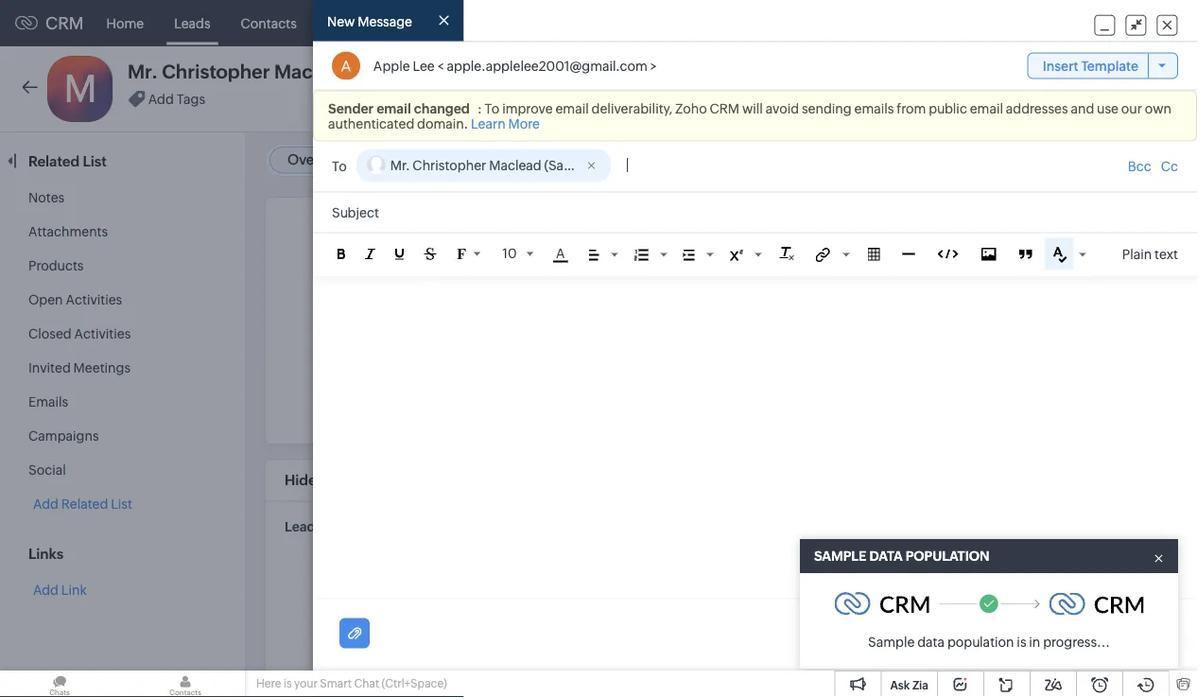 Task type: describe. For each thing, give the bounding box(es) containing it.
list image
[[634, 249, 649, 261]]

1 horizontal spatial maclead
[[489, 157, 542, 173]]

no
[[904, 286, 922, 301]]

name
[[848, 586, 885, 601]]

1 horizontal spatial mr. christopher maclead (sample)
[[911, 587, 1062, 622]]

zia
[[913, 679, 929, 692]]

1 vertical spatial list
[[111, 497, 132, 512]]

authenticated
[[328, 116, 415, 131]]

your
[[294, 677, 318, 690]]

contacts link
[[226, 0, 312, 46]]

progress...
[[1044, 635, 1111, 650]]

mr. christopher maclead (sample) - rangoni of florence
[[128, 61, 584, 83]]

1 vertical spatial christopher
[[413, 157, 487, 173]]

a link
[[553, 245, 568, 262]]

send email
[[855, 81, 925, 96]]

0 vertical spatial maclead
[[274, 61, 352, 83]]

use
[[1098, 101, 1119, 116]]

crm link
[[15, 13, 84, 33]]

christopher- for christopher-maclead@noemail.com
[[480, 266, 555, 281]]

plain text
[[1123, 247, 1179, 262]]

addresses
[[1006, 101, 1069, 116]]

sample data population
[[815, 549, 990, 564]]

add for related list
[[33, 583, 59, 598]]

(ctrl+space)
[[382, 677, 447, 690]]

add for mr. christopher maclead (sample)
[[148, 91, 174, 106]]

contacts
[[241, 16, 297, 31]]

deals link
[[401, 0, 465, 46]]

campaigns
[[28, 429, 99, 444]]

social link
[[28, 463, 66, 478]]

link
[[61, 583, 87, 598]]

public
[[929, 101, 968, 116]]

1 vertical spatial mr.
[[391, 157, 410, 173]]

1 vertical spatial add
[[33, 497, 59, 512]]

avoid
[[766, 101, 800, 116]]

no best time for the day
[[904, 286, 1050, 301]]

2 horizontal spatial (sample)
[[911, 606, 966, 622]]

apple lee
[[480, 227, 541, 243]]

0 vertical spatial related
[[28, 153, 80, 169]]

products link
[[28, 258, 84, 273]]

domain.
[[417, 116, 469, 131]]

1 vertical spatial is
[[284, 677, 292, 690]]

spell check image
[[1054, 247, 1068, 263]]

related list
[[28, 153, 110, 169]]

5555
[[544, 664, 575, 679]]

florence inside mr. christopher maclead (sample) - rangoni of florence
[[526, 65, 584, 82]]

christopher-maclead@noemail.com link
[[480, 260, 701, 281]]

of inside mr. christopher maclead (sample) - rangoni of florence
[[507, 65, 523, 82]]

1 vertical spatial related
[[61, 497, 108, 512]]

population
[[948, 635, 1015, 650]]

to for to improve email deliverability, zoho crm will avoid sending emails from public email addresses and use our own authenticated domain.
[[485, 101, 500, 116]]

555-555-5555
[[489, 664, 575, 679]]

deliverability,
[[592, 101, 673, 116]]

script image
[[730, 249, 743, 261]]

vp accounting
[[460, 587, 551, 602]]

best
[[904, 217, 934, 233]]

changed
[[414, 101, 470, 116]]

ask
[[891, 679, 910, 692]]

christopher- maclead@noemail.com link
[[911, 641, 1089, 681]]

hide details link
[[285, 472, 366, 489]]

0 horizontal spatial (sample)
[[356, 61, 437, 83]]

vp
[[460, 587, 476, 602]]

links image
[[816, 248, 831, 263]]

10
[[503, 245, 517, 260]]

lead for lead name
[[815, 586, 845, 601]]

to for to
[[332, 159, 347, 174]]

send email button
[[836, 74, 944, 104]]

lead name
[[815, 586, 885, 601]]

2 555- from the left
[[516, 664, 544, 679]]

convert button
[[951, 74, 1042, 104]]

leads
[[174, 16, 211, 31]]

timeline link
[[391, 151, 447, 168]]

3 email from the left
[[970, 101, 1004, 116]]

links
[[28, 546, 63, 562]]

will
[[743, 101, 763, 116]]

activities for open activities
[[66, 292, 122, 307]]

attachments
[[28, 224, 108, 239]]

mobile
[[391, 663, 433, 678]]

apple
[[480, 227, 516, 243]]

0 vertical spatial list
[[83, 153, 107, 169]]

leads link
[[159, 0, 226, 46]]

-
[[442, 65, 446, 82]]

hide
[[285, 472, 317, 489]]

closed
[[28, 326, 72, 342]]

improve
[[502, 101, 553, 116]]

1 horizontal spatial rangoni
[[911, 549, 962, 564]]

deals
[[417, 16, 450, 31]]

crm inside to improve email deliverability, zoho crm will avoid sending emails from public email addresses and use our own authenticated domain.
[[710, 101, 740, 116]]

0 vertical spatial mr. christopher maclead (sample)
[[391, 157, 599, 173]]

edit button
[[1049, 74, 1113, 104]]

2 vertical spatial mr.
[[911, 587, 931, 602]]

christopher- maclead@noemail.com
[[911, 643, 1057, 678]]

campaigns link
[[28, 429, 99, 444]]

accounts
[[327, 16, 386, 31]]

:
[[478, 101, 485, 116]]

edit
[[1069, 81, 1093, 96]]

more
[[509, 116, 540, 131]]

emails link
[[28, 395, 68, 410]]

0 horizontal spatial mr.
[[128, 61, 158, 83]]

sending
[[802, 101, 852, 116]]

indent image
[[684, 249, 695, 261]]

meetings
[[73, 360, 131, 376]]

email for christopher- maclead@noemail.com
[[851, 643, 885, 658]]

closed activities link
[[28, 326, 131, 342]]

m
[[64, 67, 97, 111]]

invited meetings link
[[28, 360, 131, 376]]

hide details
[[285, 472, 366, 489]]

open activities link
[[28, 292, 122, 307]]

best time to
[[904, 217, 985, 233]]

sample data population is in progress...
[[869, 635, 1111, 650]]

lead for lead owner
[[364, 227, 394, 242]]

today
[[1121, 218, 1158, 233]]

email inside send email button
[[890, 81, 925, 96]]

1 vertical spatial time
[[954, 286, 982, 301]]

10 link
[[500, 243, 534, 263]]



Task type: vqa. For each thing, say whether or not it's contained in the screenshot.
LOGO at the left top of the page
no



Task type: locate. For each thing, give the bounding box(es) containing it.
christopher- inside christopher- maclead@noemail.com
[[911, 643, 987, 658]]

lead down hide
[[285, 519, 316, 534]]

0 vertical spatial maclead@noemail.com
[[555, 266, 701, 281]]

christopher down the "rangoni of florence"
[[933, 587, 1007, 602]]

time left to
[[937, 217, 968, 233]]

1 vertical spatial florence
[[983, 549, 1037, 564]]

ask zia
[[891, 679, 929, 692]]

0 vertical spatial florence
[[526, 65, 584, 82]]

2 horizontal spatial lead
[[815, 586, 845, 601]]

Subject text field
[[313, 192, 1198, 232]]

activities
[[66, 292, 122, 307], [74, 326, 131, 342]]

sender
[[328, 101, 374, 116]]

1 vertical spatial christopher-
[[911, 643, 987, 658]]

add left link
[[33, 583, 59, 598]]

sample for sample data population
[[815, 549, 867, 564]]

overview link
[[288, 151, 350, 168]]

(sample) up sender email changed
[[356, 61, 437, 83]]

contacts image
[[126, 671, 245, 697]]

title
[[407, 586, 433, 602]]

maclead up schedule
[[1010, 587, 1062, 602]]

plain
[[1123, 247, 1152, 262]]

data
[[918, 635, 945, 650]]

2 horizontal spatial christopher
[[933, 587, 1007, 602]]

0 vertical spatial lead
[[364, 227, 394, 242]]

crm left will
[[710, 101, 740, 116]]

1 vertical spatial maclead@noemail.com
[[911, 663, 1057, 678]]

bcc
[[1128, 159, 1152, 174]]

insert template button
[[1028, 52, 1179, 79]]

0 vertical spatial of
[[507, 65, 523, 82]]

is left the your
[[284, 677, 292, 690]]

(sample) up data
[[911, 606, 966, 622]]

setup element
[[1063, 0, 1101, 46]]

details
[[320, 472, 366, 489]]

2 horizontal spatial mr.
[[911, 587, 931, 602]]

1 horizontal spatial mr.
[[391, 157, 410, 173]]

of right data
[[965, 549, 981, 564]]

2 horizontal spatial email
[[890, 81, 925, 96]]

list
[[83, 153, 107, 169], [111, 497, 132, 512]]

0 horizontal spatial christopher
[[162, 61, 270, 83]]

call
[[904, 260, 928, 275]]

a
[[556, 245, 565, 260]]

0 horizontal spatial to
[[332, 159, 347, 174]]

0 vertical spatial add
[[148, 91, 174, 106]]

email up 'from'
[[890, 81, 925, 96]]

add related list
[[33, 497, 132, 512]]

email down the owner
[[405, 266, 439, 281]]

notes link
[[28, 190, 65, 205]]

sample for sample data population is in progress...
[[869, 635, 915, 650]]

products
[[28, 258, 84, 273]]

related down social
[[61, 497, 108, 512]]

crm left home link
[[45, 13, 84, 33]]

0 vertical spatial christopher
[[162, 61, 270, 83]]

add link
[[33, 583, 87, 598]]

florence
[[526, 65, 584, 82], [983, 549, 1037, 564]]

overview
[[288, 151, 350, 168]]

mr. down sample data population
[[911, 587, 931, 602]]

to down authenticated
[[332, 159, 347, 174]]

related up notes link
[[28, 153, 80, 169]]

email down name at the right bottom of page
[[851, 643, 885, 658]]

mr. down authenticated
[[391, 157, 410, 173]]

0 horizontal spatial rangoni
[[449, 65, 504, 82]]

1 horizontal spatial to
[[485, 101, 500, 116]]

email for christopher-maclead@noemail.com
[[405, 266, 439, 281]]

christopher up the tags at the left of the page
[[162, 61, 270, 83]]

is left the in
[[1017, 635, 1027, 650]]

0 horizontal spatial florence
[[526, 65, 584, 82]]

0 horizontal spatial email
[[405, 266, 439, 281]]

(sample)
[[356, 61, 437, 83], [545, 157, 599, 173], [911, 606, 966, 622]]

0 horizontal spatial crm
[[45, 13, 84, 33]]

christopher- up zia
[[911, 643, 987, 658]]

2 vertical spatial christopher
[[933, 587, 1007, 602]]

maclead down more on the top of the page
[[489, 157, 542, 173]]

the
[[1005, 286, 1025, 301]]

rangoni inside mr. christopher maclead (sample) - rangoni of florence
[[449, 65, 504, 82]]

2 vertical spatial (sample)
[[911, 606, 966, 622]]

2 vertical spatial maclead
[[1010, 587, 1062, 602]]

0 vertical spatial email
[[890, 81, 925, 96]]

0 horizontal spatial maclead
[[274, 61, 352, 83]]

notes
[[28, 190, 65, 205]]

maclead@noemail.com for christopher- maclead@noemail.com
[[911, 663, 1057, 678]]

to improve email deliverability, zoho crm will avoid sending emails from public email addresses and use our own authenticated domain.
[[328, 101, 1172, 131]]

1 horizontal spatial list
[[111, 497, 132, 512]]

learn more link
[[471, 116, 540, 131]]

1 horizontal spatial of
[[965, 549, 981, 564]]

schedule
[[1019, 626, 1077, 641]]

0 horizontal spatial list
[[83, 153, 107, 169]]

crm
[[45, 13, 84, 33], [710, 101, 740, 116]]

0 vertical spatial is
[[1017, 635, 1027, 650]]

2 vertical spatial add
[[33, 583, 59, 598]]

1 horizontal spatial email
[[556, 101, 589, 116]]

here is your smart chat (ctrl+space)
[[256, 677, 447, 690]]

lead owner
[[364, 227, 439, 242]]

to
[[971, 217, 985, 233]]

None text field
[[627, 155, 722, 175]]

lee
[[519, 227, 541, 243]]

closed activities
[[28, 326, 131, 342]]

2 vertical spatial lead
[[815, 586, 845, 601]]

lead information
[[285, 519, 393, 534]]

mr. christopher maclead (sample) down learn
[[391, 157, 599, 173]]

1 vertical spatial maclead
[[489, 157, 542, 173]]

1 horizontal spatial (sample)
[[545, 157, 599, 173]]

mr. up add tags
[[128, 61, 158, 83]]

zoho
[[675, 101, 707, 116]]

0 vertical spatial activities
[[66, 292, 122, 307]]

1 horizontal spatial crm
[[710, 101, 740, 116]]

learn
[[471, 116, 506, 131]]

maclead up sender
[[274, 61, 352, 83]]

maclead@noemail.com down the population
[[911, 663, 1057, 678]]

0 vertical spatial time
[[937, 217, 968, 233]]

alignment image
[[589, 249, 599, 261]]

1 vertical spatial activities
[[74, 326, 131, 342]]

0 horizontal spatial sample
[[815, 549, 867, 564]]

mr.
[[128, 61, 158, 83], [391, 157, 410, 173], [911, 587, 931, 602]]

rangoni right -
[[449, 65, 504, 82]]

2 horizontal spatial maclead
[[1010, 587, 1062, 602]]

maclead@noemail.com down list image
[[555, 266, 701, 281]]

send
[[855, 81, 888, 96]]

in
[[1030, 635, 1041, 650]]

open
[[28, 292, 63, 307]]

sender email changed
[[328, 101, 470, 116]]

to inside to improve email deliverability, zoho crm will avoid sending emails from public email addresses and use our own authenticated domain.
[[485, 101, 500, 116]]

crm image
[[1050, 593, 1144, 615]]

data
[[870, 549, 903, 564]]

0 vertical spatial sample
[[815, 549, 867, 564]]

own
[[1145, 101, 1172, 116]]

and
[[1071, 101, 1095, 116]]

home
[[107, 16, 144, 31]]

add left the tags at the left of the page
[[148, 91, 174, 106]]

christopher- for christopher- maclead@noemail.com
[[911, 643, 987, 658]]

here
[[256, 677, 281, 690]]

mr. christopher maclead (sample) up sample data population is in progress...
[[911, 587, 1062, 622]]

1 vertical spatial rangoni
[[911, 549, 962, 564]]

1 vertical spatial mr. christopher maclead (sample)
[[911, 587, 1062, 622]]

activities up the closed activities
[[66, 292, 122, 307]]

0 horizontal spatial maclead@noemail.com
[[555, 266, 701, 281]]

profile element
[[1101, 0, 1154, 46]]

1 horizontal spatial sample
[[869, 635, 915, 650]]

(sample) down improve in the top left of the page
[[545, 157, 599, 173]]

lead left name at the right bottom of page
[[815, 586, 845, 601]]

rangoni
[[449, 65, 504, 82], [911, 549, 962, 564]]

add
[[148, 91, 174, 106], [33, 497, 59, 512], [33, 583, 59, 598]]

0 horizontal spatial is
[[284, 677, 292, 690]]

of
[[507, 65, 523, 82], [965, 549, 981, 564]]

profile image
[[1113, 8, 1143, 38]]

1 horizontal spatial email
[[851, 643, 885, 658]]

day
[[1027, 286, 1050, 301]]

our
[[1122, 101, 1143, 116]]

1 vertical spatial lead
[[285, 519, 316, 534]]

email down convert
[[970, 101, 1004, 116]]

email
[[890, 81, 925, 96], [405, 266, 439, 281], [851, 643, 885, 658]]

sample
[[815, 549, 867, 564], [869, 635, 915, 650]]

email
[[377, 101, 411, 116], [556, 101, 589, 116], [970, 101, 1004, 116]]

1 555- from the left
[[489, 664, 516, 679]]

0 vertical spatial to
[[485, 101, 500, 116]]

1 vertical spatial of
[[965, 549, 981, 564]]

from
[[897, 101, 926, 116]]

0 horizontal spatial lead
[[285, 519, 316, 534]]

0 vertical spatial christopher-
[[480, 266, 555, 281]]

0 horizontal spatial of
[[507, 65, 523, 82]]

1 vertical spatial sample
[[869, 635, 915, 650]]

emails
[[28, 395, 68, 410]]

lead for lead information
[[285, 519, 316, 534]]

owner
[[397, 227, 439, 242]]

1 email from the left
[[377, 101, 411, 116]]

upgrade
[[767, 24, 821, 36]]

population
[[906, 549, 990, 564]]

1 horizontal spatial maclead@noemail.com
[[911, 663, 1057, 678]]

1 horizontal spatial christopher-
[[911, 643, 987, 658]]

add down social link
[[33, 497, 59, 512]]

1 horizontal spatial is
[[1017, 635, 1027, 650]]

0 vertical spatial (sample)
[[356, 61, 437, 83]]

2 horizontal spatial email
[[970, 101, 1004, 116]]

cc
[[1162, 159, 1179, 174]]

florence up schedule
[[983, 549, 1037, 564]]

lead left the owner
[[364, 227, 394, 242]]

invited meetings
[[28, 360, 131, 376]]

home link
[[91, 0, 159, 46]]

555- down accounting on the bottom left
[[516, 664, 544, 679]]

1 horizontal spatial christopher
[[413, 157, 487, 173]]

maclead@noemail.com
[[555, 266, 701, 281], [911, 663, 1057, 678]]

chat
[[354, 677, 379, 690]]

text
[[1155, 247, 1179, 262]]

2 email from the left
[[556, 101, 589, 116]]

of up improve in the top left of the page
[[507, 65, 523, 82]]

maclead inside mr. christopher maclead (sample)
[[1010, 587, 1062, 602]]

florence up improve in the top left of the page
[[526, 65, 584, 82]]

chats image
[[0, 671, 119, 697]]

learn more
[[471, 116, 540, 131]]

company
[[824, 548, 885, 563]]

1 horizontal spatial florence
[[983, 549, 1037, 564]]

activities up the meetings
[[74, 326, 131, 342]]

0 horizontal spatial christopher-
[[480, 266, 555, 281]]

0 vertical spatial mr.
[[128, 61, 158, 83]]

to left more on the top of the page
[[485, 101, 500, 116]]

0 vertical spatial crm
[[45, 13, 84, 33]]

sample up the lead name
[[815, 549, 867, 564]]

timeline
[[391, 151, 447, 168]]

1 horizontal spatial lead
[[364, 227, 394, 242]]

best
[[925, 286, 952, 301]]

christopher- down "10" link
[[480, 266, 555, 281]]

maclead@noemail.com for christopher-maclead@noemail.com
[[555, 266, 701, 281]]

1 vertical spatial email
[[405, 266, 439, 281]]

0 vertical spatial rangoni
[[449, 65, 504, 82]]

activities for closed activities
[[74, 326, 131, 342]]

email right sender
[[377, 101, 411, 116]]

1 vertical spatial crm
[[710, 101, 740, 116]]

time left for at the right
[[954, 286, 982, 301]]

rangoni right data
[[911, 549, 962, 564]]

sample left data
[[869, 635, 915, 650]]

555- left 5555
[[489, 664, 516, 679]]

0 horizontal spatial email
[[377, 101, 411, 116]]

christopher down domain.
[[413, 157, 487, 173]]

email right improve in the top left of the page
[[556, 101, 589, 116]]

2 vertical spatial email
[[851, 643, 885, 658]]

1 vertical spatial to
[[332, 159, 347, 174]]

new
[[327, 14, 355, 29]]

0 horizontal spatial mr. christopher maclead (sample)
[[391, 157, 599, 173]]

1 vertical spatial (sample)
[[545, 157, 599, 173]]



